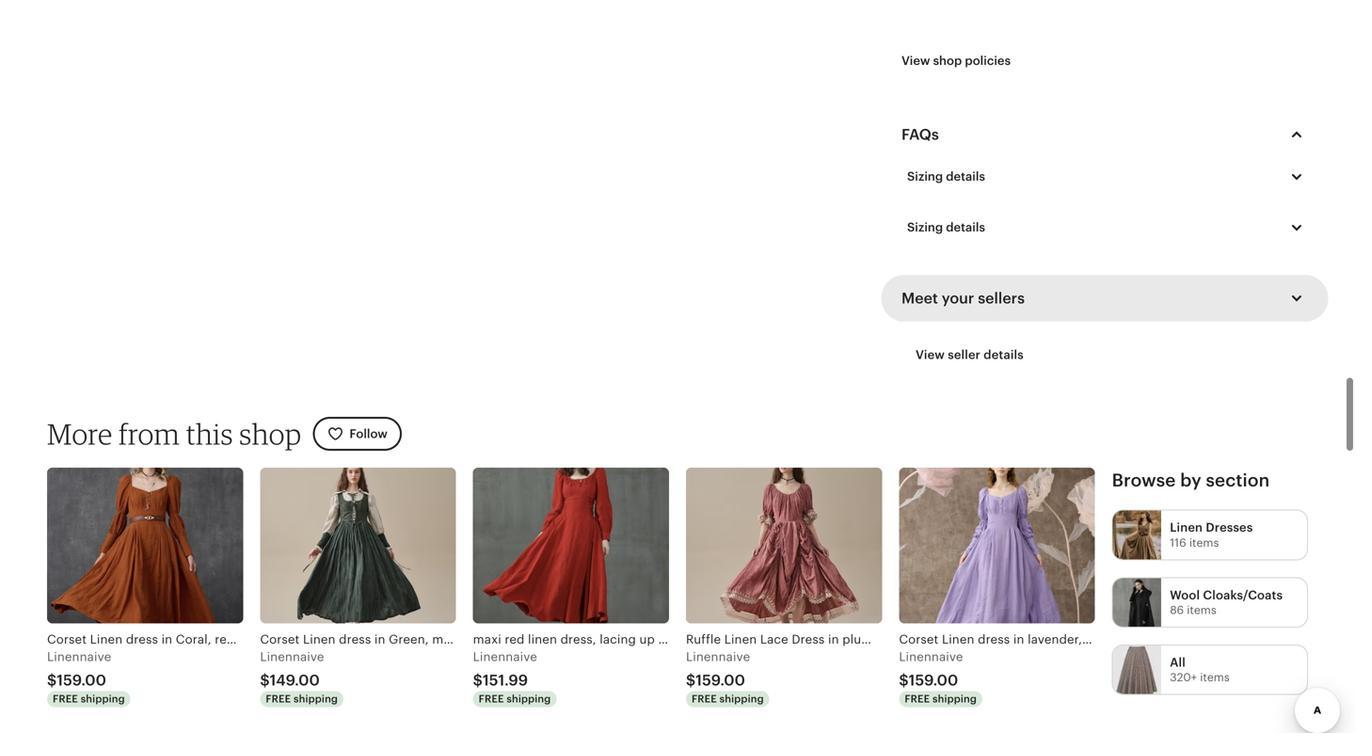 Task type: vqa. For each thing, say whether or not it's contained in the screenshot.
the middle Etsy
no



Task type: locate. For each thing, give the bounding box(es) containing it.
sizing details
[[908, 170, 986, 184], [908, 220, 986, 235]]

1 vertical spatial details
[[947, 220, 986, 235]]

shipping for ruffle linen lace dress in plum, medieval dress, victorian dress, french dress, gothic dress, evening dress | linennaive image
[[720, 693, 764, 705]]

2 vertical spatial items
[[1201, 671, 1230, 684]]

view seller details
[[916, 348, 1024, 362]]

$ for corset linen dress in lavender, regency dress, medieval linen dress, maxi linen dress,  fit and flared dress | linennaive image
[[900, 672, 909, 689]]

meet your sellers
[[902, 290, 1025, 307]]

0 horizontal spatial linennaive $ 159.00 free shipping
[[47, 650, 125, 705]]

4 free from the left
[[692, 693, 717, 705]]

2 horizontal spatial 159.00
[[909, 672, 959, 689]]

corset linen dress in green, midi dress, lace-up dress, cocktail dress, party dress | linennaive image
[[260, 468, 456, 624]]

2 free from the left
[[266, 693, 291, 705]]

items right 320+
[[1201, 671, 1230, 684]]

section
[[1207, 470, 1271, 491]]

0 horizontal spatial shop
[[239, 417, 302, 451]]

follow
[[350, 427, 388, 441]]

1 horizontal spatial linennaive $ 159.00 free shipping
[[686, 650, 764, 705]]

view left seller
[[916, 348, 945, 362]]

$ inside linennaive $ 149.00 free shipping
[[260, 672, 270, 689]]

free
[[53, 693, 78, 705], [266, 693, 291, 705], [479, 693, 504, 705], [692, 693, 717, 705], [905, 693, 930, 705]]

linennaive $ 159.00 free shipping
[[47, 650, 125, 705], [686, 650, 764, 705], [900, 650, 977, 705]]

shop inside button
[[934, 54, 963, 68]]

1 horizontal spatial 159.00
[[696, 672, 746, 689]]

3 $ from the left
[[473, 672, 483, 689]]

$ for maxi red linen dress, lacing up linen dress, maxi linen dress, cocktail dress, flared evening dress | linennaive image
[[473, 672, 483, 689]]

meet
[[902, 290, 939, 307]]

159.00 for the 'corset linen dress in coral, regency dress, medieval linen dress, maxi linen dress,  fit and flared dress | linennaive' image
[[57, 672, 106, 689]]

all 320+ items
[[1171, 656, 1230, 684]]

0 vertical spatial sizing details
[[908, 170, 986, 184]]

1 linennaive $ 159.00 free shipping from the left
[[47, 650, 125, 705]]

sizing for 2nd sizing details dropdown button from the top of the page
[[908, 220, 944, 235]]

linennaive inside the linennaive $ 151.99 free shipping
[[473, 650, 538, 664]]

1 free from the left
[[53, 693, 78, 705]]

items down wool
[[1188, 604, 1217, 617]]

linen dresses 116 items
[[1171, 521, 1254, 549]]

159.00 for corset linen dress in lavender, regency dress, medieval linen dress, maxi linen dress,  fit and flared dress | linennaive image
[[909, 672, 959, 689]]

policies
[[966, 54, 1011, 68]]

$
[[47, 672, 57, 689], [260, 672, 270, 689], [473, 672, 483, 689], [686, 672, 696, 689], [900, 672, 909, 689]]

free inside linennaive $ 149.00 free shipping
[[266, 693, 291, 705]]

1 vertical spatial items
[[1188, 604, 1217, 617]]

items inside wool cloaks/coats 86 items
[[1188, 604, 1217, 617]]

free inside the linennaive $ 151.99 free shipping
[[479, 693, 504, 705]]

4 linennaive from the left
[[686, 650, 751, 664]]

5 linennaive from the left
[[900, 650, 964, 664]]

items for cloaks/coats
[[1188, 604, 1217, 617]]

view inside button
[[902, 54, 931, 68]]

your
[[942, 290, 975, 307]]

items for dresses
[[1190, 537, 1220, 549]]

free for corset linen dress in green, midi dress, lace-up dress, cocktail dress, party dress | linennaive image
[[266, 693, 291, 705]]

dresses
[[1207, 521, 1254, 535]]

$ for ruffle linen lace dress in plum, medieval dress, victorian dress, french dress, gothic dress, evening dress | linennaive image
[[686, 672, 696, 689]]

more
[[47, 417, 113, 451]]

5 $ from the left
[[900, 672, 909, 689]]

shipping for maxi red linen dress, lacing up linen dress, maxi linen dress, cocktail dress, flared evening dress | linennaive image
[[507, 693, 551, 705]]

2 shipping from the left
[[294, 693, 338, 705]]

shop left policies
[[934, 54, 963, 68]]

linennaive $ 149.00 free shipping
[[260, 650, 338, 705]]

3 159.00 from the left
[[909, 672, 959, 689]]

items down linen at the right bottom of the page
[[1190, 537, 1220, 549]]

0 vertical spatial shop
[[934, 54, 963, 68]]

corset linen dress in coral, regency dress, medieval linen dress, maxi linen dress,  fit and flared dress | linennaive image
[[47, 468, 243, 624]]

1 vertical spatial view
[[916, 348, 945, 362]]

linennaive inside linennaive $ 149.00 free shipping
[[260, 650, 324, 664]]

see more listings in the wool cloaks/coats section image
[[1114, 578, 1162, 627]]

1 $ from the left
[[47, 672, 57, 689]]

5 free from the left
[[905, 693, 930, 705]]

sizing details button
[[894, 157, 1323, 197], [894, 208, 1323, 247]]

2 linennaive $ 159.00 free shipping from the left
[[686, 650, 764, 705]]

1 shipping from the left
[[81, 693, 125, 705]]

1 vertical spatial sizing details button
[[894, 208, 1323, 247]]

320+
[[1171, 671, 1198, 684]]

0 vertical spatial details
[[947, 170, 986, 184]]

sizing details up your
[[908, 220, 986, 235]]

2 sizing from the top
[[908, 220, 944, 235]]

0 vertical spatial sizing details button
[[894, 157, 1323, 197]]

1 sizing from the top
[[908, 170, 944, 184]]

details
[[947, 170, 986, 184], [947, 220, 986, 235], [984, 348, 1024, 362]]

1 horizontal spatial shop
[[934, 54, 963, 68]]

linennaive $ 159.00 free shipping for ruffle linen lace dress in plum, medieval dress, victorian dress, french dress, gothic dress, evening dress | linennaive image
[[686, 650, 764, 705]]

view for view seller details
[[916, 348, 945, 362]]

from
[[119, 417, 180, 451]]

details for 2nd sizing details dropdown button from the top of the page
[[947, 220, 986, 235]]

5 shipping from the left
[[933, 693, 977, 705]]

shop
[[934, 54, 963, 68], [239, 417, 302, 451]]

2 vertical spatial details
[[984, 348, 1024, 362]]

$ inside the linennaive $ 151.99 free shipping
[[473, 672, 483, 689]]

linennaive for corset linen dress in lavender, regency dress, medieval linen dress, maxi linen dress,  fit and flared dress | linennaive image
[[900, 650, 964, 664]]

1 linennaive from the left
[[47, 650, 111, 664]]

3 shipping from the left
[[507, 693, 551, 705]]

view left policies
[[902, 54, 931, 68]]

1 vertical spatial shop
[[239, 417, 302, 451]]

2 linennaive from the left
[[260, 650, 324, 664]]

sizing details down the "faqs"
[[908, 170, 986, 184]]

shipping
[[81, 693, 125, 705], [294, 693, 338, 705], [507, 693, 551, 705], [720, 693, 764, 705], [933, 693, 977, 705]]

1 vertical spatial sizing details
[[908, 220, 986, 235]]

linen
[[1171, 521, 1203, 535]]

1 vertical spatial sizing
[[908, 220, 944, 235]]

3 linennaive from the left
[[473, 650, 538, 664]]

sizing for 2nd sizing details dropdown button from the bottom
[[908, 170, 944, 184]]

linennaive for maxi red linen dress, lacing up linen dress, maxi linen dress, cocktail dress, flared evening dress | linennaive image
[[473, 650, 538, 664]]

browse by section
[[1113, 470, 1271, 491]]

linennaive $ 159.00 free shipping for corset linen dress in lavender, regency dress, medieval linen dress, maxi linen dress,  fit and flared dress | linennaive image
[[900, 650, 977, 705]]

159.00 for ruffle linen lace dress in plum, medieval dress, victorian dress, french dress, gothic dress, evening dress | linennaive image
[[696, 672, 746, 689]]

1 159.00 from the left
[[57, 672, 106, 689]]

view for view shop policies
[[902, 54, 931, 68]]

linennaive
[[47, 650, 111, 664], [260, 650, 324, 664], [473, 650, 538, 664], [686, 650, 751, 664], [900, 650, 964, 664]]

sizing down the "faqs"
[[908, 170, 944, 184]]

view
[[902, 54, 931, 68], [916, 348, 945, 362]]

shop right the this
[[239, 417, 302, 451]]

2 sizing details button from the top
[[894, 208, 1323, 247]]

2 $ from the left
[[260, 672, 270, 689]]

items inside linen dresses 116 items
[[1190, 537, 1220, 549]]

2 159.00 from the left
[[696, 672, 746, 689]]

linennaive $ 159.00 free shipping for the 'corset linen dress in coral, regency dress, medieval linen dress, maxi linen dress,  fit and flared dress | linennaive' image
[[47, 650, 125, 705]]

159.00
[[57, 672, 106, 689], [696, 672, 746, 689], [909, 672, 959, 689]]

0 horizontal spatial 159.00
[[57, 672, 106, 689]]

free for corset linen dress in lavender, regency dress, medieval linen dress, maxi linen dress,  fit and flared dress | linennaive image
[[905, 693, 930, 705]]

shipping inside linennaive $ 149.00 free shipping
[[294, 693, 338, 705]]

0 vertical spatial view
[[902, 54, 931, 68]]

see more listings in the all section image
[[1114, 646, 1162, 694]]

linennaive for corset linen dress in green, midi dress, lace-up dress, cocktail dress, party dress | linennaive image
[[260, 650, 324, 664]]

0 vertical spatial items
[[1190, 537, 1220, 549]]

3 linennaive $ 159.00 free shipping from the left
[[900, 650, 977, 705]]

4 shipping from the left
[[720, 693, 764, 705]]

view shop policies button
[[888, 44, 1025, 78]]

browse
[[1113, 470, 1177, 491]]

view shop policies
[[902, 54, 1011, 68]]

4 $ from the left
[[686, 672, 696, 689]]

linennaive for ruffle linen lace dress in plum, medieval dress, victorian dress, french dress, gothic dress, evening dress | linennaive image
[[686, 650, 751, 664]]

3 free from the left
[[479, 693, 504, 705]]

shipping inside the linennaive $ 151.99 free shipping
[[507, 693, 551, 705]]

faqs button
[[885, 112, 1326, 157]]

linennaive for the 'corset linen dress in coral, regency dress, medieval linen dress, maxi linen dress,  fit and flared dress | linennaive' image
[[47, 650, 111, 664]]

sizing
[[908, 170, 944, 184], [908, 220, 944, 235]]

free for the 'corset linen dress in coral, regency dress, medieval linen dress, maxi linen dress,  fit and flared dress | linennaive' image
[[53, 693, 78, 705]]

this
[[186, 417, 233, 451]]

151.99
[[483, 672, 528, 689]]

0 vertical spatial sizing
[[908, 170, 944, 184]]

wool cloaks/coats 86 items
[[1171, 588, 1284, 617]]

2 horizontal spatial linennaive $ 159.00 free shipping
[[900, 650, 977, 705]]

items
[[1190, 537, 1220, 549], [1188, 604, 1217, 617], [1201, 671, 1230, 684]]

sizing up meet
[[908, 220, 944, 235]]



Task type: describe. For each thing, give the bounding box(es) containing it.
see more listings in the linen dresses section image
[[1114, 511, 1162, 560]]

details for 2nd sizing details dropdown button from the bottom
[[947, 170, 986, 184]]

meet your sellers button
[[885, 276, 1326, 321]]

116
[[1171, 537, 1187, 549]]

sellers
[[979, 290, 1025, 307]]

cloaks/coats
[[1204, 588, 1284, 602]]

shipping for the 'corset linen dress in coral, regency dress, medieval linen dress, maxi linen dress,  fit and flared dress | linennaive' image
[[81, 693, 125, 705]]

shipping for corset linen dress in green, midi dress, lace-up dress, cocktail dress, party dress | linennaive image
[[294, 693, 338, 705]]

86
[[1171, 604, 1185, 617]]

faqs
[[902, 126, 940, 143]]

1 sizing details button from the top
[[894, 157, 1323, 197]]

linennaive $ 151.99 free shipping
[[473, 650, 551, 705]]

shipping for corset linen dress in lavender, regency dress, medieval linen dress, maxi linen dress,  fit and flared dress | linennaive image
[[933, 693, 977, 705]]

149.00
[[270, 672, 320, 689]]

all
[[1171, 656, 1186, 670]]

2 sizing details from the top
[[908, 220, 986, 235]]

ruffle linen lace dress in plum, medieval dress, victorian dress, french dress, gothic dress, evening dress | linennaive image
[[686, 468, 883, 624]]

more from this shop
[[47, 417, 302, 451]]

seller
[[948, 348, 981, 362]]

maxi red linen dress, lacing up linen dress, maxi linen dress, cocktail dress, flared evening dress | linennaive image
[[473, 468, 669, 624]]

by
[[1181, 470, 1202, 491]]

view seller details link
[[902, 338, 1038, 372]]

1 sizing details from the top
[[908, 170, 986, 184]]

free for maxi red linen dress, lacing up linen dress, maxi linen dress, cocktail dress, flared evening dress | linennaive image
[[479, 693, 504, 705]]

follow button
[[313, 417, 402, 451]]

items inside all 320+ items
[[1201, 671, 1230, 684]]

$ for corset linen dress in green, midi dress, lace-up dress, cocktail dress, party dress | linennaive image
[[260, 672, 270, 689]]

wool
[[1171, 588, 1201, 602]]

$ for the 'corset linen dress in coral, regency dress, medieval linen dress, maxi linen dress,  fit and flared dress | linennaive' image
[[47, 672, 57, 689]]

corset linen dress in lavender, regency dress, medieval linen dress, maxi linen dress,  fit and flared dress | linennaive image
[[900, 468, 1096, 624]]

free for ruffle linen lace dress in plum, medieval dress, victorian dress, french dress, gothic dress, evening dress | linennaive image
[[692, 693, 717, 705]]



